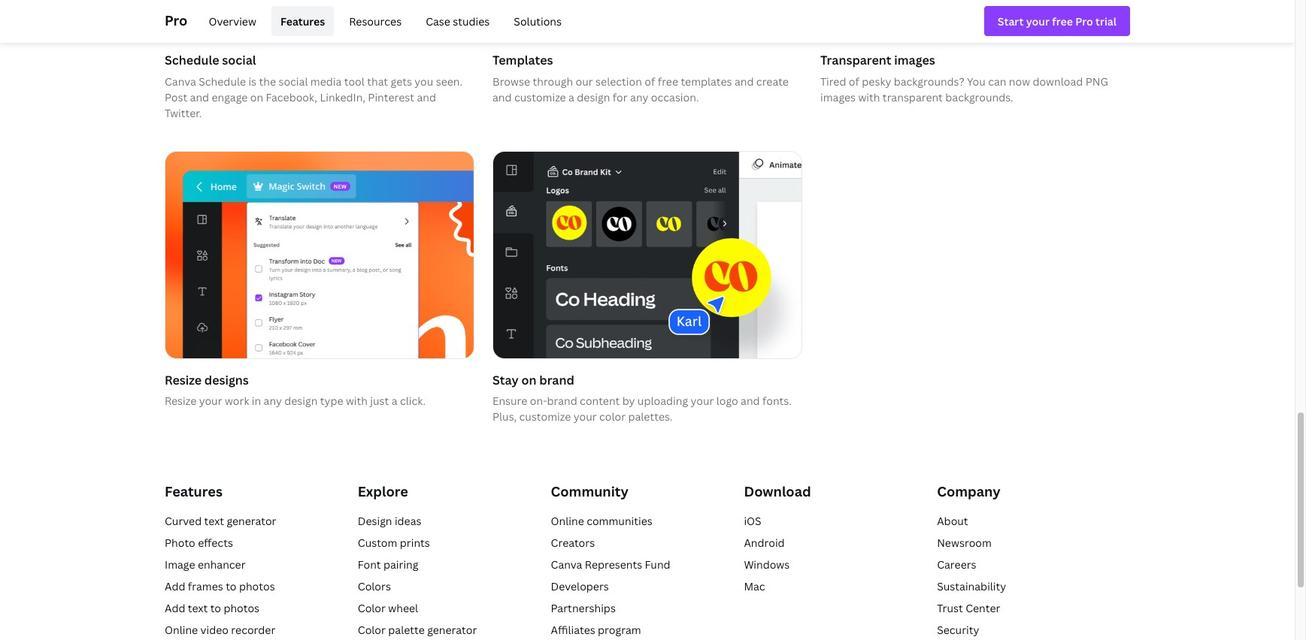 Task type: describe. For each thing, give the bounding box(es) containing it.
transparent images
[[821, 52, 936, 69]]

colors
[[358, 580, 391, 594]]

our
[[576, 74, 593, 89]]

careers
[[937, 558, 977, 572]]

online video recorder link
[[165, 623, 276, 638]]

newsroom link
[[937, 536, 992, 550]]

photo effects link
[[165, 536, 233, 550]]

fonts.
[[763, 394, 792, 409]]

free
[[658, 74, 679, 89]]

1 color from the top
[[358, 602, 386, 616]]

curved
[[165, 514, 202, 529]]

now
[[1009, 74, 1031, 89]]

resize your work in any design type with just a click.
[[165, 394, 426, 409]]

1 vertical spatial a
[[392, 394, 398, 409]]

download
[[1033, 74, 1083, 89]]

images inside tired of pesky backgrounds? you can now download png images with transparent backgrounds.
[[821, 90, 856, 104]]

0 horizontal spatial with
[[346, 394, 368, 409]]

seen.
[[436, 74, 463, 89]]

backgrounds.
[[946, 90, 1014, 104]]

through
[[533, 74, 573, 89]]

can
[[989, 74, 1007, 89]]

brand for on
[[540, 372, 575, 389]]

1 vertical spatial any
[[264, 394, 282, 409]]

canva represents fund link
[[551, 558, 671, 572]]

pinterest
[[368, 90, 415, 104]]

tool
[[344, 74, 365, 89]]

design ideas link
[[358, 514, 422, 529]]

sustainability link
[[937, 580, 1007, 594]]

colors link
[[358, 580, 391, 594]]

canva schedule is the social media tool that gets you seen. post and engage on facebook, linkedin, pinterest and twitter.
[[165, 74, 463, 120]]

online inside the online communities creators canva represents fund developers partnerships affiliates program
[[551, 514, 584, 529]]

1 horizontal spatial to
[[226, 580, 237, 594]]

mac link
[[744, 580, 766, 594]]

brand for on-
[[547, 394, 578, 409]]

customize inside browse through our selection of free templates and create and customize a design for any occasion.
[[514, 90, 566, 104]]

pro element
[[165, 0, 1131, 42]]

partnerships link
[[551, 602, 616, 616]]

1 vertical spatial to
[[210, 602, 221, 616]]

a inside browse through our selection of free templates and create and customize a design for any occasion.
[[569, 90, 575, 104]]

canva inside the online communities creators canva represents fund developers partnerships affiliates program
[[551, 558, 583, 572]]

you
[[967, 74, 986, 89]]

wheel
[[388, 602, 418, 616]]

tired of pesky backgrounds? you can now download png images with transparent backgrounds.
[[821, 74, 1109, 104]]

fund
[[645, 558, 671, 572]]

stay
[[493, 372, 519, 389]]

browse through our selection of free templates and create and customize a design for any occasion.
[[493, 74, 789, 104]]

resize designs
[[165, 372, 249, 389]]

custom
[[358, 536, 397, 550]]

palette
[[388, 623, 425, 638]]

browse
[[493, 74, 530, 89]]

transparent
[[883, 90, 943, 104]]

media
[[311, 74, 342, 89]]

case
[[426, 14, 451, 28]]

company
[[937, 483, 1001, 501]]

prints
[[400, 536, 430, 550]]

community
[[551, 483, 629, 501]]

post
[[165, 90, 187, 104]]

of inside tired of pesky backgrounds? you can now download png images with transparent backgrounds.
[[849, 74, 860, 89]]

uploading
[[638, 394, 688, 409]]

on inside canva schedule is the social media tool that gets you seen. post and engage on facebook, linkedin, pinterest and twitter.
[[250, 90, 263, 104]]

sustainability
[[937, 580, 1007, 594]]

ios link
[[744, 514, 762, 529]]

online communities link
[[551, 514, 653, 529]]

transparent
[[821, 52, 892, 69]]

android link
[[744, 536, 785, 550]]

design
[[358, 514, 392, 529]]

communities
[[587, 514, 653, 529]]

designs
[[204, 372, 249, 389]]

schedule social
[[165, 52, 256, 69]]

resize for resize your work in any design type with just a click.
[[165, 394, 197, 409]]

stay on brand
[[493, 372, 575, 389]]

in
[[252, 394, 261, 409]]

for
[[613, 90, 628, 104]]

affiliates
[[551, 623, 596, 638]]

0 vertical spatial text
[[204, 514, 224, 529]]

gets
[[391, 74, 412, 89]]

templates
[[681, 74, 732, 89]]

newsroom
[[937, 536, 992, 550]]

1 horizontal spatial your
[[574, 410, 597, 425]]

canva inside canva schedule is the social media tool that gets you seen. post and engage on facebook, linkedin, pinterest and twitter.
[[165, 74, 196, 89]]

you
[[415, 74, 434, 89]]

ensure on-brand content by uploading your logo and fonts. plus, customize your color palettes.
[[493, 394, 792, 425]]

frames
[[188, 580, 223, 594]]

windows link
[[744, 558, 790, 572]]

trust
[[937, 602, 964, 616]]

of inside browse through our selection of free templates and create and customize a design for any occasion.
[[645, 74, 655, 89]]

windows
[[744, 558, 790, 572]]

and down browse in the top left of the page
[[493, 90, 512, 104]]



Task type: locate. For each thing, give the bounding box(es) containing it.
1 vertical spatial brand
[[547, 394, 578, 409]]

1 horizontal spatial a
[[569, 90, 575, 104]]

schedule up engage
[[199, 74, 246, 89]]

the
[[259, 74, 276, 89]]

1 vertical spatial text
[[188, 602, 208, 616]]

about newsroom careers sustainability trust center security
[[937, 514, 1007, 638]]

1 horizontal spatial any
[[630, 90, 649, 104]]

1 vertical spatial canva
[[551, 558, 583, 572]]

1 vertical spatial generator
[[427, 623, 477, 638]]

to down enhancer
[[226, 580, 237, 594]]

text
[[204, 514, 224, 529], [188, 602, 208, 616]]

images down tired
[[821, 90, 856, 104]]

brand down stay on brand
[[547, 394, 578, 409]]

design ideas custom prints font pairing colors color wheel color palette generator
[[358, 514, 477, 638]]

overview link
[[200, 6, 265, 36]]

generator right palette
[[427, 623, 477, 638]]

1 of from the left
[[645, 74, 655, 89]]

0 vertical spatial customize
[[514, 90, 566, 104]]

design inside browse through our selection of free templates and create and customize a design for any occasion.
[[577, 90, 610, 104]]

1 horizontal spatial of
[[849, 74, 860, 89]]

2 color from the top
[[358, 623, 386, 638]]

text down frames
[[188, 602, 208, 616]]

and down you
[[417, 90, 436, 104]]

and inside ensure on-brand content by uploading your logo and fonts. plus, customize your color palettes.
[[741, 394, 760, 409]]

0 horizontal spatial any
[[264, 394, 282, 409]]

any inside browse through our selection of free templates and create and customize a design for any occasion.
[[630, 90, 649, 104]]

customize
[[514, 90, 566, 104], [519, 410, 571, 425]]

1 horizontal spatial images
[[895, 52, 936, 69]]

your left logo
[[691, 394, 714, 409]]

brand
[[540, 372, 575, 389], [547, 394, 578, 409]]

pesky
[[862, 74, 892, 89]]

image
[[165, 558, 195, 572]]

0 vertical spatial social
[[222, 52, 256, 69]]

any right 'in'
[[264, 394, 282, 409]]

recorder
[[231, 623, 276, 638]]

1 horizontal spatial online
[[551, 514, 584, 529]]

photos
[[239, 580, 275, 594], [224, 602, 260, 616]]

resize left the designs
[[165, 372, 202, 389]]

add
[[165, 580, 185, 594], [165, 602, 185, 616]]

1 horizontal spatial canva
[[551, 558, 583, 572]]

canva down creators on the bottom
[[551, 558, 583, 572]]

to up video
[[210, 602, 221, 616]]

0 vertical spatial resize
[[165, 372, 202, 389]]

0 vertical spatial color
[[358, 602, 386, 616]]

1 vertical spatial with
[[346, 394, 368, 409]]

generator inside design ideas custom prints font pairing colors color wheel color palette generator
[[427, 623, 477, 638]]

your down resize designs
[[199, 394, 222, 409]]

color
[[600, 410, 626, 425]]

on up on-
[[522, 372, 537, 389]]

backgrounds?
[[894, 74, 965, 89]]

2 horizontal spatial your
[[691, 394, 714, 409]]

represents
[[585, 558, 643, 572]]

with down "pesky"
[[859, 90, 880, 104]]

developers link
[[551, 580, 609, 594]]

social up is
[[222, 52, 256, 69]]

0 horizontal spatial on
[[250, 90, 263, 104]]

ideas
[[395, 514, 422, 529]]

resize down resize designs
[[165, 394, 197, 409]]

1 vertical spatial design
[[285, 394, 318, 409]]

security link
[[937, 623, 980, 638]]

resize
[[165, 372, 202, 389], [165, 394, 197, 409]]

explore
[[358, 483, 408, 501]]

schedule up post
[[165, 52, 219, 69]]

resize for resize designs
[[165, 372, 202, 389]]

ios android windows mac
[[744, 514, 790, 594]]

resources link
[[340, 6, 411, 36]]

0 horizontal spatial your
[[199, 394, 222, 409]]

with inside tired of pesky backgrounds? you can now download png images with transparent backgrounds.
[[859, 90, 880, 104]]

a right the just
[[392, 394, 398, 409]]

schedule
[[165, 52, 219, 69], [199, 74, 246, 89]]

android
[[744, 536, 785, 550]]

of left free
[[645, 74, 655, 89]]

color
[[358, 602, 386, 616], [358, 623, 386, 638]]

click.
[[400, 394, 426, 409]]

1 vertical spatial resize
[[165, 394, 197, 409]]

0 vertical spatial schedule
[[165, 52, 219, 69]]

0 horizontal spatial to
[[210, 602, 221, 616]]

photos up recorder
[[224, 602, 260, 616]]

download
[[744, 483, 811, 501]]

features up curved at the left of the page
[[165, 483, 223, 501]]

0 horizontal spatial social
[[222, 52, 256, 69]]

1 vertical spatial customize
[[519, 410, 571, 425]]

font
[[358, 558, 381, 572]]

image enhancer link
[[165, 558, 246, 572]]

0 vertical spatial online
[[551, 514, 584, 529]]

color down color wheel link
[[358, 623, 386, 638]]

pro
[[165, 11, 188, 29]]

logo
[[717, 394, 738, 409]]

is
[[249, 74, 257, 89]]

photos down enhancer
[[239, 580, 275, 594]]

generator inside curved text generator photo effects image enhancer add frames to photos add text to photos online video recorder
[[227, 514, 276, 529]]

creators
[[551, 536, 595, 550]]

customize down the through
[[514, 90, 566, 104]]

1 resize from the top
[[165, 372, 202, 389]]

0 vertical spatial images
[[895, 52, 936, 69]]

tired
[[821, 74, 847, 89]]

1 add from the top
[[165, 580, 185, 594]]

features up media
[[280, 14, 325, 28]]

enhancer
[[198, 558, 246, 572]]

color wheel link
[[358, 602, 418, 616]]

0 vertical spatial with
[[859, 90, 880, 104]]

1 vertical spatial schedule
[[199, 74, 246, 89]]

text up effects
[[204, 514, 224, 529]]

case studies link
[[417, 6, 499, 36]]

add frames to photos link
[[165, 580, 275, 594]]

effects
[[198, 536, 233, 550]]

1 horizontal spatial social
[[279, 74, 308, 89]]

0 vertical spatial any
[[630, 90, 649, 104]]

brand up on-
[[540, 372, 575, 389]]

2 of from the left
[[849, 74, 860, 89]]

1 horizontal spatial features
[[280, 14, 325, 28]]

trust center link
[[937, 602, 1001, 616]]

features inside features 'link'
[[280, 14, 325, 28]]

0 vertical spatial canva
[[165, 74, 196, 89]]

canva up post
[[165, 74, 196, 89]]

case studies
[[426, 14, 490, 28]]

1 horizontal spatial with
[[859, 90, 880, 104]]

a down the through
[[569, 90, 575, 104]]

0 vertical spatial photos
[[239, 580, 275, 594]]

0 horizontal spatial online
[[165, 623, 198, 638]]

0 horizontal spatial design
[[285, 394, 318, 409]]

images up backgrounds?
[[895, 52, 936, 69]]

menu bar containing overview
[[194, 6, 571, 36]]

solutions
[[514, 14, 562, 28]]

with left the just
[[346, 394, 368, 409]]

your down content on the bottom
[[574, 410, 597, 425]]

curved text generator link
[[165, 514, 276, 529]]

schedule inside canva schedule is the social media tool that gets you seen. post and engage on facebook, linkedin, pinterest and twitter.
[[199, 74, 246, 89]]

facebook,
[[266, 90, 317, 104]]

partnerships
[[551, 602, 616, 616]]

type
[[320, 394, 343, 409]]

online inside curved text generator photo effects image enhancer add frames to photos add text to photos online video recorder
[[165, 623, 198, 638]]

0 horizontal spatial images
[[821, 90, 856, 104]]

1 vertical spatial photos
[[224, 602, 260, 616]]

0 horizontal spatial canva
[[165, 74, 196, 89]]

photo
[[165, 536, 195, 550]]

design
[[577, 90, 610, 104], [285, 394, 318, 409]]

that
[[367, 74, 388, 89]]

custom prints link
[[358, 536, 430, 550]]

video
[[200, 623, 229, 638]]

design down our
[[577, 90, 610, 104]]

engage
[[212, 90, 248, 104]]

center
[[966, 602, 1001, 616]]

online left video
[[165, 623, 198, 638]]

twitter.
[[165, 106, 202, 120]]

1 horizontal spatial generator
[[427, 623, 477, 638]]

0 horizontal spatial of
[[645, 74, 655, 89]]

0 horizontal spatial generator
[[227, 514, 276, 529]]

1 horizontal spatial design
[[577, 90, 610, 104]]

1 vertical spatial social
[[279, 74, 308, 89]]

features
[[280, 14, 325, 28], [165, 483, 223, 501]]

and left create
[[735, 74, 754, 89]]

of right tired
[[849, 74, 860, 89]]

careers link
[[937, 558, 977, 572]]

templates
[[493, 52, 553, 69]]

2 add from the top
[[165, 602, 185, 616]]

social up facebook,
[[279, 74, 308, 89]]

1 vertical spatial color
[[358, 623, 386, 638]]

by
[[623, 394, 635, 409]]

0 vertical spatial features
[[280, 14, 325, 28]]

any right for
[[630, 90, 649, 104]]

and
[[735, 74, 754, 89], [190, 90, 209, 104], [417, 90, 436, 104], [493, 90, 512, 104], [741, 394, 760, 409]]

1 vertical spatial images
[[821, 90, 856, 104]]

customize down on-
[[519, 410, 571, 425]]

palettes.
[[628, 410, 673, 425]]

social inside canva schedule is the social media tool that gets you seen. post and engage on facebook, linkedin, pinterest and twitter.
[[279, 74, 308, 89]]

and up twitter. on the left of the page
[[190, 90, 209, 104]]

0 vertical spatial brand
[[540, 372, 575, 389]]

1 vertical spatial features
[[165, 483, 223, 501]]

2 resize from the top
[[165, 394, 197, 409]]

0 vertical spatial generator
[[227, 514, 276, 529]]

online up creators on the bottom
[[551, 514, 584, 529]]

program
[[598, 623, 641, 638]]

resources
[[349, 14, 402, 28]]

ios
[[744, 514, 762, 529]]

linkedin,
[[320, 90, 366, 104]]

0 horizontal spatial features
[[165, 483, 223, 501]]

pairing
[[384, 558, 419, 572]]

0 vertical spatial add
[[165, 580, 185, 594]]

selection
[[596, 74, 642, 89]]

1 vertical spatial online
[[165, 623, 198, 638]]

solutions link
[[505, 6, 571, 36]]

on down is
[[250, 90, 263, 104]]

studies
[[453, 14, 490, 28]]

0 vertical spatial design
[[577, 90, 610, 104]]

menu bar
[[194, 6, 571, 36]]

content
[[580, 394, 620, 409]]

0 vertical spatial to
[[226, 580, 237, 594]]

customize inside ensure on-brand content by uploading your logo and fonts. plus, customize your color palettes.
[[519, 410, 571, 425]]

generator up effects
[[227, 514, 276, 529]]

0 vertical spatial on
[[250, 90, 263, 104]]

design left type
[[285, 394, 318, 409]]

of
[[645, 74, 655, 89], [849, 74, 860, 89]]

1 vertical spatial add
[[165, 602, 185, 616]]

0 vertical spatial a
[[569, 90, 575, 104]]

add text to photos link
[[165, 602, 260, 616]]

menu bar inside the pro 'element'
[[194, 6, 571, 36]]

mac
[[744, 580, 766, 594]]

and right logo
[[741, 394, 760, 409]]

brand inside ensure on-brand content by uploading your logo and fonts. plus, customize your color palettes.
[[547, 394, 578, 409]]

1 horizontal spatial on
[[522, 372, 537, 389]]

1 vertical spatial on
[[522, 372, 537, 389]]

color down colors link
[[358, 602, 386, 616]]

0 horizontal spatial a
[[392, 394, 398, 409]]



Task type: vqa. For each thing, say whether or not it's contained in the screenshot.
Add text to photos Link
yes



